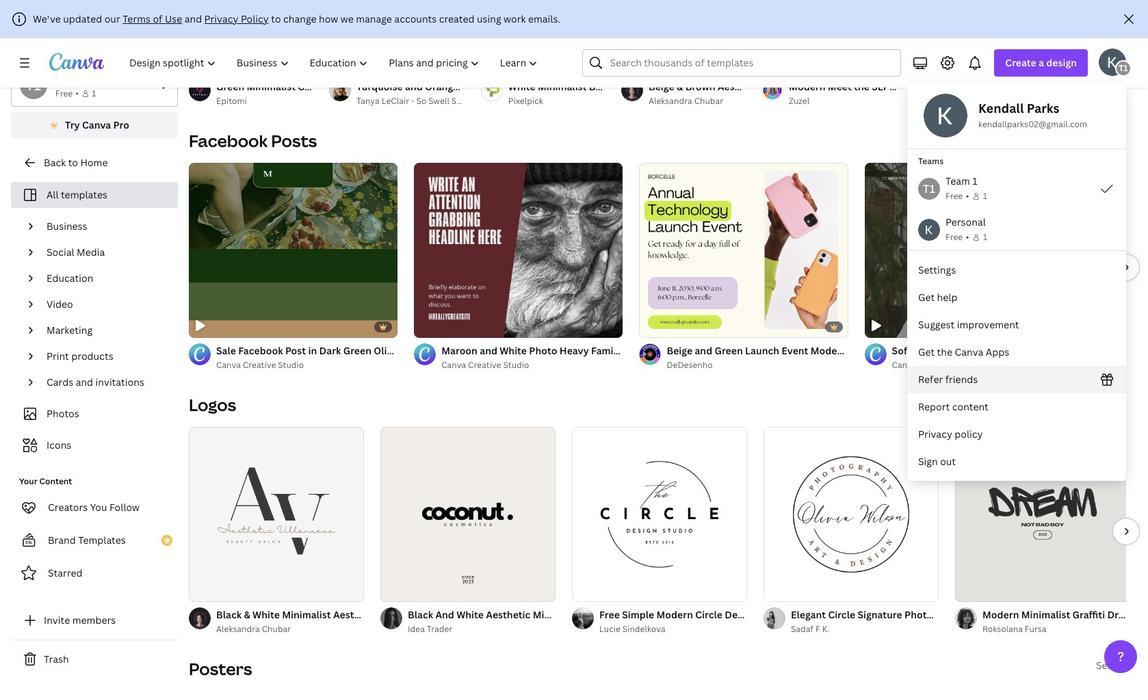 Task type: vqa. For each thing, say whether or not it's contained in the screenshot.
the middle free •
yes



Task type: locate. For each thing, give the bounding box(es) containing it.
white inside black & white minimalist aesthetic initials font logo aleksandra chubar
[[253, 609, 280, 622]]

logo up 'trader'
[[438, 609, 460, 622]]

1 logo from the left
[[438, 609, 460, 622]]

settings link
[[908, 257, 1127, 284]]

post up "dedesenho" 'link'
[[765, 344, 785, 357]]

white inside maroon and white photo heavy famine/poverty crisis hub facebook post canva creative studio
[[500, 344, 527, 357]]

canva creative studio up logos
[[216, 359, 304, 371]]

free •
[[55, 88, 79, 99], [946, 190, 970, 203], [946, 231, 970, 244]]

0 horizontal spatial canva creative studio link
[[216, 359, 398, 372]]

get up refer
[[919, 346, 935, 359]]

graffiti
[[1073, 609, 1106, 622]]

sindelkova
[[623, 624, 666, 635]]

2 option from the top
[[908, 209, 1127, 251]]

1 canva creative studio link from the left
[[216, 359, 398, 372]]

number of team members element
[[970, 187, 988, 203], [970, 228, 988, 244]]

you
[[90, 501, 107, 514]]

all down dream
[[1116, 659, 1127, 672]]

free right team 1 icon
[[55, 88, 73, 99]]

get help button
[[908, 284, 1127, 311]]

1 minimalist from the left
[[282, 609, 331, 622]]

1 horizontal spatial facebook
[[718, 344, 762, 357]]

friends
[[946, 373, 978, 386]]

get the canva apps
[[919, 346, 1010, 359]]

1 horizontal spatial aleksandra
[[649, 95, 693, 107]]

1 down personal at the right top of the page
[[983, 231, 988, 243]]

1 vertical spatial see all link
[[1097, 395, 1127, 408]]

team 1 image down teams
[[919, 178, 940, 200]]

follow
[[110, 501, 140, 514]]

minimalist left aesthetic at the bottom left
[[282, 609, 331, 622]]

2 all from the top
[[1116, 395, 1127, 408]]

0 vertical spatial chubar
[[695, 95, 724, 107]]

team 1 element up flyer
[[1116, 60, 1132, 77]]

elegant
[[791, 609, 826, 622]]

2 number of team members element from the top
[[970, 228, 988, 244]]

2 creative from the left
[[468, 359, 501, 371]]

see all down dream
[[1097, 659, 1127, 672]]

and inside cards and invitations link
[[76, 376, 93, 389]]

1 horizontal spatial the
[[937, 346, 953, 359]]

brand templates link
[[11, 527, 178, 554]]

see all for facebook posts
[[1097, 131, 1127, 144]]

0 horizontal spatial canva creative studio
[[216, 359, 304, 371]]

option up settings link
[[908, 209, 1127, 251]]

aleksandra down '&'
[[216, 624, 260, 635]]

1 post from the left
[[765, 344, 785, 357]]

apps
[[986, 346, 1010, 359]]

beige
[[667, 344, 693, 357]]

modern inside modern minimalist graffiti dream br roksolana fursa
[[983, 609, 1019, 622]]

0 horizontal spatial aleksandra chubar link
[[216, 623, 364, 637]]

aleksandra inside black & white minimalist aesthetic initials font logo aleksandra chubar
[[216, 624, 260, 635]]

1 vertical spatial team 1 image
[[919, 178, 940, 200]]

2 circle from the left
[[829, 609, 856, 622]]

2 horizontal spatial team 1 element
[[1116, 60, 1132, 77]]

modern meet the slp handout for parents image
[[762, 0, 897, 74]]

and right use
[[185, 12, 202, 25]]

black & white minimalist aesthetic initials font logo image
[[189, 427, 364, 602]]

1 all from the top
[[1116, 131, 1127, 144]]

see all link for posters
[[1097, 659, 1127, 672]]

white right '&'
[[253, 609, 280, 622]]

1 circle from the left
[[696, 609, 723, 622]]

1 vertical spatial to
[[68, 156, 78, 169]]

1 vertical spatial get
[[919, 346, 935, 359]]

1 horizontal spatial post
[[897, 344, 917, 357]]

• for personal
[[966, 231, 970, 244]]

change team list box
[[908, 168, 1127, 251]]

to right policy
[[271, 12, 281, 25]]

and
[[185, 12, 202, 25], [480, 344, 498, 357], [695, 344, 713, 357], [76, 376, 93, 389]]

1 see all link from the top
[[1097, 131, 1127, 144]]

logo up roksolana
[[968, 609, 990, 622]]

0 horizontal spatial white
[[253, 609, 280, 622]]

• down personal at the right top of the page
[[966, 231, 970, 244]]

0 vertical spatial see all link
[[1097, 131, 1127, 144]]

try canva pro
[[65, 118, 129, 131]]

zuzel
[[789, 95, 810, 107]]

tanya leclair - so swell studio link
[[357, 94, 478, 108]]

0 horizontal spatial aleksandra
[[216, 624, 260, 635]]

2 vertical spatial all
[[1116, 659, 1127, 672]]

try
[[65, 118, 80, 131]]

free
[[55, 88, 73, 99], [946, 190, 963, 202], [946, 231, 963, 243], [600, 609, 620, 622]]

print products link
[[41, 344, 170, 370]]

launch
[[745, 344, 780, 357]]

2 logo from the left
[[792, 609, 815, 622]]

1 horizontal spatial team 1 image
[[1116, 60, 1132, 77]]

br
[[1141, 609, 1149, 622]]

3 creative from the left
[[919, 359, 952, 371]]

blue illustration medical service flyer image
[[914, 0, 1038, 74]]

1 horizontal spatial privacy
[[919, 428, 953, 441]]

free • up try
[[55, 88, 79, 99]]

2 canva creative studio from the left
[[892, 359, 980, 371]]

1 see all from the top
[[1097, 131, 1127, 144]]

modern up zuzel
[[789, 80, 826, 93]]

icons link
[[19, 433, 170, 459]]

0 vertical spatial see
[[1097, 131, 1113, 144]]

logo up sadaf
[[792, 609, 815, 622]]

1 vertical spatial aleksandra
[[216, 624, 260, 635]]

maroon and white photo heavy famine/poverty crisis hub facebook post image
[[414, 163, 623, 338]]

free • inside switch to another team button
[[55, 88, 79, 99]]

None search field
[[583, 49, 902, 77]]

gr
[[1140, 359, 1149, 371]]

2 vertical spatial •
[[966, 231, 970, 244]]

0 vertical spatial free •
[[55, 88, 79, 99]]

the up refer friends
[[937, 346, 953, 359]]

the inside modern meet the slp handout for parents zuzel
[[854, 80, 870, 93]]

1 horizontal spatial canva creative studio link
[[442, 359, 623, 372]]

canva creative studio up refer
[[892, 359, 980, 371]]

0 horizontal spatial privacy
[[204, 12, 239, 25]]

1 horizontal spatial circle
[[829, 609, 856, 622]]

modern up 'lucie sindelkova' link at the right of the page
[[657, 609, 693, 622]]

1 vertical spatial see all
[[1097, 395, 1127, 408]]

all for facebook posts
[[1116, 131, 1127, 144]]

create
[[1006, 56, 1037, 69]]

3 canva creative studio link from the left
[[892, 359, 1074, 372]]

0 vertical spatial •
[[75, 88, 79, 99]]

elegant circle signature photography logo sadaf f k.
[[791, 609, 990, 635]]

all down raytas studio link on the top of the page
[[1116, 131, 1127, 144]]

privacy left policy
[[204, 12, 239, 25]]

to inside 'link'
[[68, 156, 78, 169]]

canva creative studio for 3rd canva creative studio link from left
[[892, 359, 980, 371]]

team 1 image
[[1116, 60, 1132, 77], [919, 178, 940, 200]]

black and white aesthetic minimalist modern simple typography coconut cosmetics logo image
[[381, 427, 556, 602]]

personal
[[946, 216, 986, 229]]

0 vertical spatial see all
[[1097, 131, 1127, 144]]

dedesenho link
[[667, 359, 849, 372]]

0 vertical spatial the
[[854, 80, 870, 93]]

logos
[[189, 394, 236, 416]]

sign out button
[[908, 448, 1127, 476]]

0 horizontal spatial facebook
[[189, 129, 268, 152]]

1 up try canva pro
[[92, 88, 96, 99]]

work
[[504, 12, 526, 25]]

post left get the canva apps
[[897, 344, 917, 357]]

get
[[919, 291, 935, 304], [919, 346, 935, 359]]

list
[[908, 257, 1127, 476]]

2 get from the top
[[919, 346, 935, 359]]

our
[[105, 12, 120, 25]]

minimalist up fursa
[[1022, 609, 1071, 622]]

number of team members element up settings link
[[970, 228, 988, 244]]

modern inside free simple modern circle design studio logo lucie sindelkova
[[657, 609, 693, 622]]

trash
[[44, 653, 69, 666]]

team 1 element down we've
[[20, 72, 47, 99]]

facebook
[[189, 129, 268, 152], [718, 344, 762, 357], [850, 344, 894, 357]]

see all for posters
[[1097, 659, 1127, 672]]

2 vertical spatial see
[[1097, 659, 1113, 672]]

pro
[[113, 118, 129, 131]]

the
[[854, 80, 870, 93], [937, 346, 953, 359]]

all down eight
[[1116, 395, 1127, 408]]

0 horizontal spatial post
[[765, 344, 785, 357]]

1 horizontal spatial creative
[[468, 359, 501, 371]]

posts
[[271, 129, 317, 152]]

1 vertical spatial •
[[966, 190, 970, 203]]

0 horizontal spatial logo
[[438, 609, 460, 622]]

white left photo
[[500, 344, 527, 357]]

logo inside elegant circle signature photography logo sadaf f k.
[[968, 609, 990, 622]]

2 horizontal spatial creative
[[919, 359, 952, 371]]

studio inside free simple modern circle design studio logo lucie sindelkova
[[759, 609, 790, 622]]

2 horizontal spatial logo
[[968, 609, 990, 622]]

Switch to another team button
[[11, 66, 178, 107]]

circle left design
[[696, 609, 723, 622]]

2 see from the top
[[1097, 395, 1113, 408]]

modern right event at bottom right
[[811, 344, 847, 357]]

team 1 image up flyer
[[1116, 60, 1132, 77]]

1 horizontal spatial to
[[271, 12, 281, 25]]

• down team 1
[[966, 190, 970, 203]]

chubar down search 'search box'
[[695, 95, 724, 107]]

and right the cards
[[76, 376, 93, 389]]

1 vertical spatial free •
[[946, 190, 970, 203]]

canva inside maroon and white photo heavy famine/poverty crisis hub facebook post canva creative studio
[[442, 359, 466, 371]]

the left slp
[[854, 80, 870, 93]]

2 horizontal spatial facebook
[[850, 344, 894, 357]]

see all link down raytas studio link on the top of the page
[[1097, 131, 1127, 144]]

aleksandra down beige & brown aesthetic elegant minimalist photographer pricing guide flyer
[[649, 95, 693, 107]]

and up dedesenho
[[695, 344, 713, 357]]

team 1 image inside t1 dropdown button
[[1116, 60, 1132, 77]]

help
[[937, 291, 958, 304]]

1 horizontal spatial chubar
[[695, 95, 724, 107]]

1 horizontal spatial logo
[[792, 609, 815, 622]]

and inside beige and green launch event modern facebook post dedesenho
[[695, 344, 713, 357]]

of
[[153, 12, 163, 25]]

modern minimalist graffiti dream brand logo image
[[956, 427, 1131, 602]]

chubar down "black & white minimalist aesthetic initials font logo" 'link'
[[262, 624, 291, 635]]

0 vertical spatial team 1 image
[[1116, 60, 1132, 77]]

leclair
[[382, 95, 409, 107]]

2 vertical spatial free •
[[946, 231, 970, 244]]

3 all from the top
[[1116, 659, 1127, 672]]

1 vertical spatial white
[[253, 609, 280, 622]]

parks
[[1027, 100, 1060, 116]]

0 horizontal spatial team 1 image
[[919, 178, 940, 200]]

green
[[715, 344, 743, 357]]

studio inside raytas studio link
[[1110, 95, 1136, 107]]

get for get the canva apps
[[919, 346, 935, 359]]

creators you follow
[[48, 501, 140, 514]]

free • down the team
[[946, 190, 970, 203]]

2 minimalist from the left
[[1022, 609, 1071, 622]]

for
[[935, 80, 949, 93]]

0 vertical spatial number of team members element
[[970, 187, 988, 203]]

suggest improvement
[[919, 318, 1020, 331]]

flyer
[[1094, 80, 1118, 93]]

team 1 image for the team 1 element in t1 dropdown button
[[1116, 60, 1132, 77]]

1 number of team members element from the top
[[970, 187, 988, 203]]

aleksandra chubar link down beige & brown aesthetic elegant minimalist photographer pricing guide flyer
[[649, 94, 745, 108]]

1 vertical spatial the
[[937, 346, 953, 359]]

simple
[[622, 609, 654, 622]]

1 vertical spatial aleksandra chubar link
[[216, 623, 364, 637]]

and inside maroon and white photo heavy famine/poverty crisis hub facebook post canva creative studio
[[480, 344, 498, 357]]

see all link down dream
[[1097, 659, 1127, 672]]

see all down eight
[[1097, 395, 1127, 408]]

0 horizontal spatial creative
[[243, 359, 276, 371]]

f
[[816, 624, 821, 635]]

1 vertical spatial privacy
[[919, 428, 953, 441]]

studio
[[452, 95, 478, 107], [1110, 95, 1136, 107], [278, 359, 304, 371], [503, 359, 529, 371], [954, 359, 980, 371], [759, 609, 790, 622]]

2 post from the left
[[897, 344, 917, 357]]

see all for logos
[[1097, 395, 1127, 408]]

accounts
[[394, 12, 437, 25]]

privacy inside list
[[919, 428, 953, 441]]

1 horizontal spatial white
[[500, 344, 527, 357]]

use
[[165, 12, 182, 25]]

2 horizontal spatial canva creative studio link
[[892, 359, 1074, 372]]

2 vertical spatial see all link
[[1097, 659, 1127, 672]]

we've
[[33, 12, 61, 25]]

black & white minimalist aesthetic initials font logo link
[[216, 608, 460, 623]]

0 vertical spatial get
[[919, 291, 935, 304]]

0 vertical spatial aleksandra
[[649, 95, 693, 107]]

free simple modern circle design studio logo image
[[572, 427, 747, 602]]

•
[[75, 88, 79, 99], [966, 190, 970, 203], [966, 231, 970, 244]]

1 horizontal spatial canva creative studio
[[892, 359, 980, 371]]

sadaf
[[791, 624, 814, 635]]

0 vertical spatial white
[[500, 344, 527, 357]]

3 see all link from the top
[[1097, 659, 1127, 672]]

• up try
[[75, 88, 79, 99]]

beige & brown aesthetic elegant minimalist photographer pricing guide flyer image
[[621, 0, 745, 74]]

kendall parks kendallparks02@gmail.com
[[979, 100, 1088, 130]]

2 see all from the top
[[1097, 395, 1127, 408]]

2 see all link from the top
[[1097, 395, 1127, 408]]

0 vertical spatial privacy
[[204, 12, 239, 25]]

1 vertical spatial number of team members element
[[970, 228, 988, 244]]

heavy
[[560, 344, 589, 357]]

and for cards and invitations
[[76, 376, 93, 389]]

1 vertical spatial chubar
[[262, 624, 291, 635]]

0 horizontal spatial to
[[68, 156, 78, 169]]

privacy down report
[[919, 428, 953, 441]]

option up personal at the right top of the page
[[908, 168, 1127, 209]]

0 horizontal spatial circle
[[696, 609, 723, 622]]

modern
[[789, 80, 826, 93], [811, 344, 847, 357], [657, 609, 693, 622], [983, 609, 1019, 622]]

chubar
[[695, 95, 724, 107], [262, 624, 291, 635]]

see for posters
[[1097, 659, 1113, 672]]

1 canva creative studio from the left
[[216, 359, 304, 371]]

and right maroon
[[480, 344, 498, 357]]

signature
[[858, 609, 903, 622]]

modern up roksolana
[[983, 609, 1019, 622]]

to right back
[[68, 156, 78, 169]]

green minimalist company case study flyer portrait image
[[189, 0, 313, 74]]

back to home
[[44, 156, 108, 169]]

trader
[[427, 624, 453, 635]]

team 1 element
[[1116, 60, 1132, 77], [20, 72, 47, 99], [919, 178, 940, 200]]

1 see from the top
[[1097, 131, 1113, 144]]

1 vertical spatial all
[[1116, 395, 1127, 408]]

0 vertical spatial aleksandra chubar link
[[649, 94, 745, 108]]

canva inside list
[[955, 346, 984, 359]]

cards and invitations link
[[41, 370, 170, 396]]

members
[[72, 614, 116, 627]]

see all down raytas studio link on the top of the page
[[1097, 131, 1127, 144]]

3 see all from the top
[[1097, 659, 1127, 672]]

invite members
[[44, 614, 116, 627]]

1 vertical spatial see
[[1097, 395, 1113, 408]]

team 1 image inside option
[[919, 178, 940, 200]]

free up the lucie at the right of the page
[[600, 609, 620, 622]]

option
[[908, 168, 1127, 209], [908, 209, 1127, 251]]

3 logo from the left
[[968, 609, 990, 622]]

0 horizontal spatial team 1 element
[[20, 72, 47, 99]]

design
[[1047, 56, 1077, 69]]

olmos carlos link
[[941, 94, 1038, 108]]

creative inside maroon and white photo heavy famine/poverty crisis hub facebook post canva creative studio
[[468, 359, 501, 371]]

2 vertical spatial see all
[[1097, 659, 1127, 672]]

free • down personal at the right top of the page
[[946, 231, 970, 244]]

circle inside elegant circle signature photography logo sadaf f k.
[[829, 609, 856, 622]]

see all
[[1097, 131, 1127, 144], [1097, 395, 1127, 408], [1097, 659, 1127, 672]]

black
[[216, 609, 242, 622]]

get left help
[[919, 291, 935, 304]]

aleksandra chubar link down '&'
[[216, 623, 364, 637]]

free down personal at the right top of the page
[[946, 231, 963, 243]]

and for beige and green launch event modern facebook post dedesenho
[[695, 344, 713, 357]]

1 horizontal spatial minimalist
[[1022, 609, 1071, 622]]

get for get help
[[919, 291, 935, 304]]

epitomi
[[216, 95, 247, 107]]

0 horizontal spatial minimalist
[[282, 609, 331, 622]]

cards and invitations
[[47, 376, 144, 389]]

0 horizontal spatial the
[[854, 80, 870, 93]]

circle up "k."
[[829, 609, 856, 622]]

report content link
[[908, 394, 1127, 421]]

0 horizontal spatial chubar
[[262, 624, 291, 635]]

number of team members element for personal
[[970, 228, 988, 244]]

1 option from the top
[[908, 168, 1127, 209]]

canva inside button
[[82, 118, 111, 131]]

modern meet the slp handout for parents link
[[789, 79, 987, 94]]

white
[[500, 344, 527, 357], [253, 609, 280, 622]]

3 see from the top
[[1097, 659, 1113, 672]]

get inside "button"
[[919, 291, 935, 304]]

k.
[[823, 624, 830, 635]]

1 creative from the left
[[243, 359, 276, 371]]

0 vertical spatial all
[[1116, 131, 1127, 144]]

see all link down eight
[[1097, 395, 1127, 408]]

number of team members element up personal at the right top of the page
[[970, 187, 988, 203]]

1 get from the top
[[919, 291, 935, 304]]

team 1 element down teams
[[919, 178, 940, 200]]

photos
[[47, 407, 79, 420]]



Task type: describe. For each thing, give the bounding box(es) containing it.
team 1 image for the team 1 element to the middle
[[919, 178, 940, 200]]

list containing settings
[[908, 257, 1127, 476]]

see all link for facebook posts
[[1097, 131, 1127, 144]]

black & white minimalist aesthetic initials font logo aleksandra chubar
[[216, 609, 460, 635]]

brand
[[48, 534, 76, 547]]

meet
[[828, 80, 852, 93]]

top level navigation element
[[120, 49, 550, 77]]

blue illustration medical service flyer link
[[941, 79, 1118, 94]]

media
[[77, 246, 105, 259]]

0 vertical spatial to
[[271, 12, 281, 25]]

tanya
[[357, 95, 380, 107]]

privacy policy link
[[908, 421, 1127, 448]]

elegant circle signature photography logo image
[[764, 427, 939, 602]]

content
[[39, 476, 72, 487]]

idea
[[408, 624, 425, 635]]

post inside maroon and white photo heavy famine/poverty crisis hub facebook post canva creative studio
[[765, 344, 785, 357]]

updated
[[63, 12, 102, 25]]

• inside switch to another team button
[[75, 88, 79, 99]]

kendall
[[979, 100, 1024, 116]]

initials
[[380, 609, 412, 622]]

sign out
[[919, 455, 956, 468]]

see for facebook posts
[[1097, 131, 1113, 144]]

epitomi link
[[216, 94, 313, 108]]

free • for personal
[[946, 231, 970, 244]]

all
[[47, 188, 59, 201]]

number of team members element for team 1
[[970, 187, 988, 203]]

social
[[47, 246, 74, 259]]

terms of use link
[[123, 12, 182, 25]]

home
[[80, 156, 108, 169]]

photos link
[[19, 401, 170, 427]]

circle inside free simple modern circle design studio logo lucie sindelkova
[[696, 609, 723, 622]]

t1 button
[[1099, 49, 1132, 77]]

team 1
[[946, 175, 978, 188]]

report content
[[919, 400, 989, 413]]

teams
[[919, 155, 944, 167]]

facebook inside beige and green launch event modern facebook post dedesenho
[[850, 344, 894, 357]]

your content
[[19, 476, 72, 487]]

post inside beige and green launch event modern facebook post dedesenho
[[897, 344, 917, 357]]

photo
[[529, 344, 557, 357]]

modern inside modern meet the slp handout for parents zuzel
[[789, 80, 826, 93]]

see for logos
[[1097, 395, 1113, 408]]

free simple modern circle design studio logo link
[[600, 608, 815, 623]]

marketing
[[47, 324, 92, 337]]

blue
[[941, 80, 962, 93]]

all for logos
[[1116, 395, 1127, 408]]

t1 menu
[[908, 83, 1127, 481]]

the inside get the canva apps link
[[937, 346, 953, 359]]

minimalist inside modern minimalist graffiti dream br roksolana fursa
[[1022, 609, 1071, 622]]

social media
[[47, 246, 105, 259]]

team 1 element inside t1 dropdown button
[[1116, 60, 1132, 77]]

see all link for logos
[[1097, 395, 1127, 408]]

create a design
[[1006, 56, 1077, 69]]

modern minimalist graffiti dream br link
[[983, 608, 1149, 623]]

blue and yellow digital marketing agency flyer image
[[1054, 0, 1149, 74]]

option containing personal
[[908, 209, 1127, 251]]

all templates
[[47, 188, 107, 201]]

logo inside black & white minimalist aesthetic initials font logo aleksandra chubar
[[438, 609, 460, 622]]

eight
[[1118, 359, 1138, 371]]

1 up personal at the right top of the page
[[983, 190, 988, 202]]

raytas
[[1081, 95, 1108, 107]]

&
[[244, 609, 250, 622]]

modern inside beige and green launch event modern facebook post dedesenho
[[811, 344, 847, 357]]

get help
[[919, 291, 958, 304]]

posters
[[189, 658, 252, 680]]

free inside free simple modern circle design studio logo lucie sindelkova
[[600, 609, 620, 622]]

white for and
[[500, 344, 527, 357]]

1 horizontal spatial aleksandra chubar link
[[649, 94, 745, 108]]

pixelpick link
[[508, 94, 605, 108]]

pixelpick
[[508, 95, 543, 107]]

turquoise and orange retro illustration now hiring flyer image
[[329, 0, 465, 74]]

terms
[[123, 12, 151, 25]]

canva creative studio for first canva creative studio link
[[216, 359, 304, 371]]

policy
[[241, 12, 269, 25]]

carlos
[[969, 95, 994, 107]]

create a design button
[[995, 49, 1088, 77]]

emails.
[[528, 12, 561, 25]]

free down the team
[[946, 190, 963, 202]]

roksolana fursa link
[[983, 623, 1131, 637]]

1 right the team
[[973, 175, 978, 188]]

2 canva creative studio link from the left
[[442, 359, 623, 372]]

change
[[283, 12, 317, 25]]

privacy policy
[[919, 428, 983, 441]]

blue illustration medical service flyer olmos carlos
[[941, 80, 1118, 107]]

1 horizontal spatial team 1 element
[[919, 178, 940, 200]]

chubar inside black & white minimalist aesthetic initials font logo aleksandra chubar
[[262, 624, 291, 635]]

studio inside maroon and white photo heavy famine/poverty crisis hub facebook post canva creative studio
[[503, 359, 529, 371]]

we've updated our terms of use and privacy policy to change how we manage accounts created using work emails.
[[33, 12, 561, 25]]

created
[[439, 12, 475, 25]]

print
[[47, 350, 69, 363]]

1 inside switch to another team button
[[92, 88, 96, 99]]

• for team 1
[[966, 190, 970, 203]]

and for maroon and white photo heavy famine/poverty crisis hub facebook post canva creative studio
[[480, 344, 498, 357]]

invite members button
[[11, 607, 178, 635]]

starred
[[48, 567, 83, 580]]

improvement
[[957, 318, 1020, 331]]

team 1 image
[[20, 72, 47, 99]]

aesthetic
[[333, 609, 378, 622]]

white minimalist business marketing agency flyer image
[[481, 0, 605, 74]]

idea trader link
[[408, 623, 556, 637]]

free inside switch to another team button
[[55, 88, 73, 99]]

marketing link
[[41, 318, 170, 344]]

beige and green launch event modern facebook post dedesenho
[[667, 344, 917, 371]]

settings
[[919, 264, 956, 277]]

studio inside the tanya leclair - so swell studio link
[[452, 95, 478, 107]]

lucie
[[600, 624, 621, 635]]

slp
[[872, 80, 890, 93]]

we
[[341, 12, 354, 25]]

video
[[47, 298, 73, 311]]

creative for first canva creative studio link
[[243, 359, 276, 371]]

suggest improvement button
[[908, 311, 1127, 339]]

back to home link
[[11, 149, 178, 177]]

maroon
[[442, 344, 478, 357]]

-
[[411, 95, 415, 107]]

free • for team 1
[[946, 190, 970, 203]]

manage
[[356, 12, 392, 25]]

brand templates
[[48, 534, 126, 547]]

policy
[[955, 428, 983, 441]]

creative for 3rd canva creative studio link from left
[[919, 359, 952, 371]]

option containing team 1
[[908, 168, 1127, 209]]

white for &
[[253, 609, 280, 622]]

kendall parks image
[[1099, 49, 1127, 76]]

team 1 element inside switch to another team button
[[20, 72, 47, 99]]

all for posters
[[1116, 659, 1127, 672]]

Search search field
[[610, 50, 893, 76]]

invite
[[44, 614, 70, 627]]

aleksandra chubar
[[649, 95, 724, 107]]

refer friends link
[[908, 366, 1127, 394]]

parents
[[951, 80, 987, 93]]

creators you follow link
[[11, 494, 178, 522]]

how
[[319, 12, 338, 25]]

your
[[19, 476, 37, 487]]

icons
[[47, 439, 71, 452]]

logo inside free simple modern circle design studio logo lucie sindelkova
[[792, 609, 815, 622]]

photography
[[905, 609, 965, 622]]

olmos
[[941, 95, 967, 107]]

minimalist inside black & white minimalist aesthetic initials font logo aleksandra chubar
[[282, 609, 331, 622]]

facebook inside maroon and white photo heavy famine/poverty crisis hub facebook post canva creative studio
[[718, 344, 762, 357]]

beige and green launch event modern facebook post image
[[640, 163, 849, 338]]



